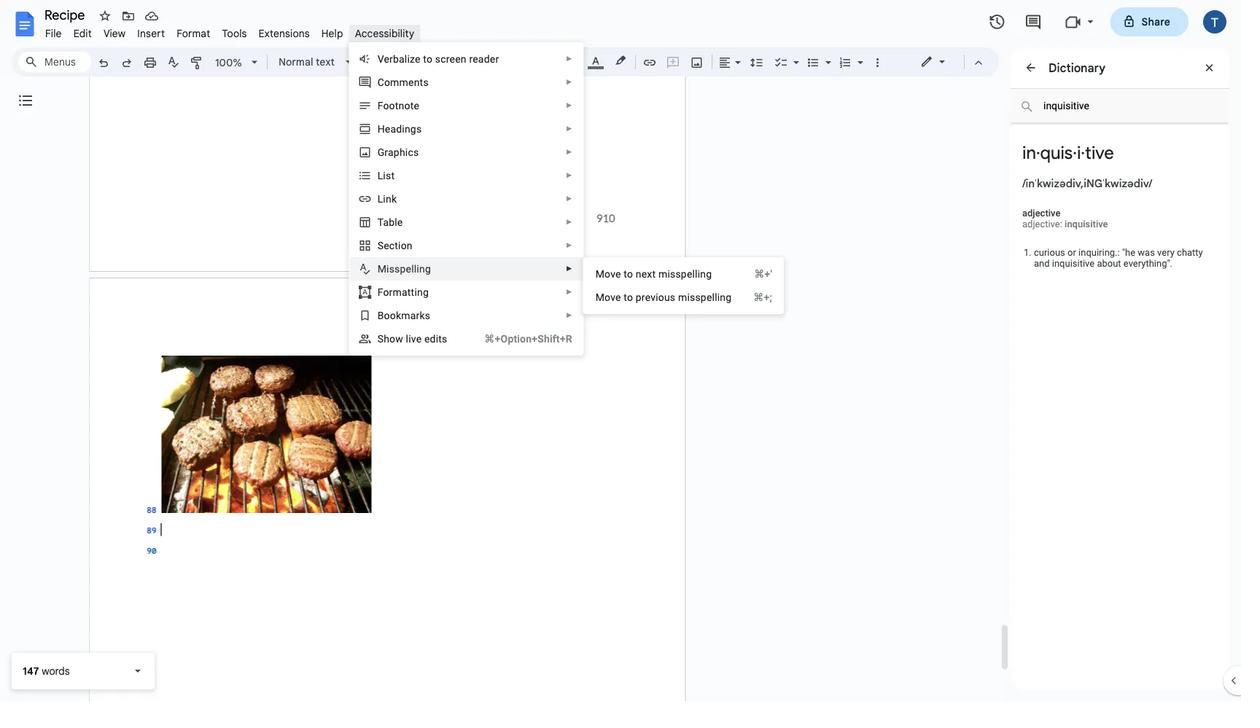 Task type: describe. For each thing, give the bounding box(es) containing it.
► for creen reader
[[566, 55, 573, 63]]

ingˈkwizədiv
[[1084, 177, 1149, 190]]

1 / from the left
[[1023, 177, 1026, 190]]

edit menu item
[[68, 25, 98, 42]]

to for s
[[423, 53, 433, 65]]

menu containing verbalize to
[[349, 0, 584, 702]]

link k element
[[378, 193, 401, 205]]

help
[[322, 27, 343, 40]]

► for m isspelling
[[566, 265, 573, 273]]

accessibility menu item
[[349, 25, 420, 42]]

verbalize
[[378, 53, 421, 65]]

► for ote
[[566, 101, 573, 110]]

misspelling m element
[[378, 263, 435, 275]]

headings h element
[[378, 123, 426, 135]]

b
[[378, 310, 384, 322]]

/ inˈkwizədiv, ingˈkwizədiv /
[[1023, 177, 1153, 190]]

Rename text field
[[39, 6, 93, 23]]

t
[[378, 216, 383, 228]]

sect
[[378, 240, 398, 252]]

text color image
[[588, 52, 604, 69]]

► for l ist
[[566, 171, 573, 180]]

graphics g element
[[378, 146, 423, 158]]

was
[[1138, 247, 1155, 258]]

► for g raphics
[[566, 148, 573, 156]]

misspelling for ext misspelling
[[659, 268, 712, 280]]

view menu item
[[98, 25, 132, 42]]

extensions
[[259, 27, 310, 40]]

Zoom text field
[[212, 53, 247, 73]]

adjective
[[1023, 208, 1061, 219]]

tools
[[222, 27, 247, 40]]

menu bar inside menu bar banner
[[39, 19, 420, 43]]

move to n ext misspelling
[[596, 268, 712, 280]]

file
[[45, 27, 62, 40]]

isspelling
[[387, 263, 431, 275]]

inquisitive inside "he was very chatty and inquisitive about everything"
[[1053, 258, 1095, 269]]

2 / from the left
[[1149, 177, 1153, 190]]

normal text
[[279, 55, 335, 68]]

h
[[378, 123, 385, 135]]

show live edits e element
[[378, 333, 452, 345]]

► for lin k
[[566, 195, 573, 203]]

rmatting
[[389, 286, 429, 298]]

creen
[[441, 53, 467, 65]]

ist
[[383, 170, 395, 182]]

numbered list menu image
[[854, 53, 864, 58]]

menu inside in·quis·i·tive "application"
[[583, 258, 784, 314]]

ookmarks
[[384, 310, 431, 322]]

f
[[378, 286, 383, 298]]

Zoom field
[[209, 52, 264, 74]]

liv
[[406, 333, 416, 345]]

or
[[1068, 247, 1077, 258]]

Menus field
[[18, 52, 91, 72]]

move for move to p revious misspelling
[[596, 291, 621, 303]]

share
[[1142, 15, 1171, 28]]

omments
[[384, 76, 429, 88]]

chatty
[[1177, 247, 1204, 258]]

file menu item
[[39, 25, 68, 42]]

► for h eadings
[[566, 125, 573, 133]]

move to previous misspelling p element
[[596, 291, 736, 303]]

menu bar banner
[[0, 0, 1242, 702]]

show liv e edits
[[378, 333, 448, 345]]

lin
[[378, 193, 392, 205]]

edit
[[73, 27, 92, 40]]

⌘+'
[[755, 268, 773, 280]]

sect i on
[[378, 240, 413, 252]]

► for b ookmarks
[[566, 312, 573, 320]]

table t element
[[378, 216, 407, 228]]

on
[[401, 240, 413, 252]]

l ist
[[378, 170, 395, 182]]

format
[[177, 27, 210, 40]]

text
[[316, 55, 335, 68]]

show
[[378, 333, 403, 345]]

in·quis·i·tive application
[[0, 0, 1242, 702]]

foot
[[378, 100, 399, 112]]

1 vertical spatial n
[[636, 268, 642, 280]]

p
[[636, 291, 642, 303]]

insert menu item
[[132, 25, 171, 42]]

in·quis·i·tive
[[1023, 142, 1115, 164]]

c
[[378, 76, 384, 88]]

e
[[416, 333, 422, 345]]

everything"
[[1124, 258, 1171, 269]]

dictionary
[[1049, 61, 1106, 75]]

i
[[398, 240, 401, 252]]

ext
[[642, 268, 656, 280]]

147
[[23, 665, 39, 678]]

► for c omments
[[566, 78, 573, 86]]

to for p
[[624, 291, 633, 303]]

b ookmarks
[[378, 310, 431, 322]]

► for rmatting
[[566, 288, 573, 297]]



Task type: vqa. For each thing, say whether or not it's contained in the screenshot.
the ⌘+apostrophe element
yes



Task type: locate. For each thing, give the bounding box(es) containing it.
t able
[[378, 216, 403, 228]]

help menu item
[[316, 25, 349, 42]]

share button
[[1111, 7, 1189, 36]]

1 vertical spatial to
[[624, 268, 633, 280]]

o
[[383, 286, 389, 298]]

n up the "p"
[[636, 268, 642, 280]]

misspelling up move to previous misspelling p element on the top
[[659, 268, 712, 280]]

to
[[423, 53, 433, 65], [624, 268, 633, 280], [624, 291, 633, 303]]

inquisitive
[[1065, 219, 1109, 230], [1053, 258, 1095, 269]]

view
[[104, 27, 126, 40]]

2 ► from the top
[[566, 78, 573, 86]]

format menu item
[[171, 25, 216, 42]]

misspelling
[[659, 268, 712, 280], [678, 291, 732, 303]]

147 words
[[23, 665, 70, 678]]

0 vertical spatial inquisitive
[[1065, 219, 1109, 230]]

lin k
[[378, 193, 397, 205]]

4 ► from the top
[[566, 125, 573, 133]]

f o rmatting
[[378, 286, 429, 298]]

curious
[[1034, 247, 1066, 258]]

0 horizontal spatial n
[[399, 100, 405, 112]]

7 ► from the top
[[566, 195, 573, 203]]

verbalize to screen reader s element
[[378, 53, 504, 65]]

reader
[[469, 53, 499, 65]]

curious or inquiring.
[[1034, 247, 1118, 258]]

mode and view toolbar
[[910, 47, 991, 77]]

11 ► from the top
[[566, 288, 573, 297]]

⌘+semicolon element
[[736, 290, 773, 305]]

2 vertical spatial to
[[624, 291, 633, 303]]

"he
[[1123, 247, 1136, 258]]

verbalize to s creen reader
[[378, 53, 499, 65]]

1 horizontal spatial /
[[1149, 177, 1153, 190]]

bookmarks b element
[[378, 310, 435, 322]]

ote
[[405, 100, 420, 112]]

1 horizontal spatial n
[[636, 268, 642, 280]]

move left the "p"
[[596, 291, 621, 303]]

extensions menu item
[[253, 25, 316, 42]]

move to p revious misspelling
[[596, 291, 732, 303]]

words
[[42, 665, 70, 678]]

l
[[378, 170, 383, 182]]

revious
[[642, 291, 676, 303]]

0 vertical spatial to
[[423, 53, 433, 65]]

dictionary results for inquisitive section
[[1011, 47, 1230, 702]]

inˈkwizədiv,
[[1026, 177, 1084, 190]]

main toolbar
[[90, 0, 889, 566]]

eadings
[[385, 123, 422, 135]]

to left ext
[[624, 268, 633, 280]]

inquiring.
[[1079, 247, 1118, 258]]

m
[[378, 263, 387, 275]]

move
[[596, 268, 621, 280], [596, 291, 621, 303]]

menu
[[349, 0, 584, 702], [583, 258, 784, 314]]

insert image image
[[689, 52, 706, 72]]

:
[[1118, 247, 1120, 258]]

► for on
[[566, 241, 573, 250]]

line & paragraph spacing image
[[749, 52, 766, 72]]

inquisitive up curious or inquiring.
[[1065, 219, 1109, 230]]

accessibility
[[355, 27, 415, 40]]

1 vertical spatial inquisitive
[[1053, 258, 1095, 269]]

footnote n element
[[378, 100, 424, 112]]

/ up was
[[1149, 177, 1153, 190]]

⌘+option+shift+r element
[[467, 332, 572, 347]]

formatting o element
[[378, 286, 433, 298]]

3 ► from the top
[[566, 101, 573, 110]]

adjective adjective: inquisitive
[[1023, 208, 1109, 230]]

2 move from the top
[[596, 291, 621, 303]]

to left the "p"
[[624, 291, 633, 303]]

6 ► from the top
[[566, 171, 573, 180]]

⌘+apostrophe element
[[737, 267, 773, 282]]

and
[[1034, 258, 1050, 269]]

styles list. normal text selected. option
[[279, 52, 337, 72]]

list l element
[[378, 170, 399, 182]]

Search dictionary text field
[[1011, 89, 1229, 123]]

raphics
[[385, 146, 419, 158]]

to left s
[[423, 53, 433, 65]]

s
[[435, 53, 441, 65]]

misspelling right revious
[[678, 291, 732, 303]]

h eadings
[[378, 123, 422, 135]]

1 ► from the top
[[566, 55, 573, 63]]

tools menu item
[[216, 25, 253, 42]]

dictionary heading
[[1049, 59, 1106, 77]]

0 vertical spatial move
[[596, 268, 621, 280]]

highlight color image
[[613, 52, 629, 69]]

menu containing move to
[[583, 258, 784, 314]]

insert
[[137, 27, 165, 40]]

1 move from the top
[[596, 268, 621, 280]]

0 vertical spatial misspelling
[[659, 268, 712, 280]]

1 vertical spatial misspelling
[[678, 291, 732, 303]]

Star checkbox
[[95, 6, 115, 26]]

⌘+option+shift+r
[[485, 333, 572, 345]]

m isspelling
[[378, 263, 431, 275]]

inquisitive right 'and'
[[1053, 258, 1095, 269]]

move to next misspelling n element
[[596, 268, 717, 280]]

comments c element
[[378, 76, 433, 88]]

n
[[399, 100, 405, 112], [636, 268, 642, 280]]

about
[[1097, 258, 1122, 269]]

10 ► from the top
[[566, 265, 573, 273]]

normal
[[279, 55, 313, 68]]

misspelling for revious misspelling
[[678, 291, 732, 303]]

0 horizontal spatial /
[[1023, 177, 1026, 190]]

.
[[1171, 258, 1173, 269]]

5 ► from the top
[[566, 148, 573, 156]]

► for t able
[[566, 218, 573, 227]]

0 vertical spatial n
[[399, 100, 405, 112]]

g raphics
[[378, 146, 419, 158]]

1 vertical spatial move
[[596, 291, 621, 303]]

►
[[566, 55, 573, 63], [566, 78, 573, 86], [566, 101, 573, 110], [566, 125, 573, 133], [566, 148, 573, 156], [566, 171, 573, 180], [566, 195, 573, 203], [566, 218, 573, 227], [566, 241, 573, 250], [566, 265, 573, 273], [566, 288, 573, 297], [566, 312, 573, 320]]

8 ► from the top
[[566, 218, 573, 227]]

k
[[392, 193, 397, 205]]

to for n
[[624, 268, 633, 280]]

able
[[383, 216, 403, 228]]

move left ext
[[596, 268, 621, 280]]

/
[[1023, 177, 1026, 190], [1149, 177, 1153, 190]]

inquisitive inside adjective adjective: inquisitive
[[1065, 219, 1109, 230]]

9 ► from the top
[[566, 241, 573, 250]]

adjective:
[[1023, 219, 1063, 230]]

c omments
[[378, 76, 429, 88]]

/ up adjective
[[1023, 177, 1026, 190]]

section i element
[[378, 240, 417, 252]]

edits
[[425, 333, 448, 345]]

"he was very chatty and inquisitive about everything"
[[1034, 247, 1204, 269]]

very
[[1158, 247, 1175, 258]]

move for move to n ext misspelling
[[596, 268, 621, 280]]

n up headings h element
[[399, 100, 405, 112]]

⌘+;
[[754, 291, 773, 303]]

12 ► from the top
[[566, 312, 573, 320]]

foot n ote
[[378, 100, 420, 112]]

menu bar containing file
[[39, 19, 420, 43]]

menu bar
[[39, 19, 420, 43]]

g
[[378, 146, 385, 158]]



